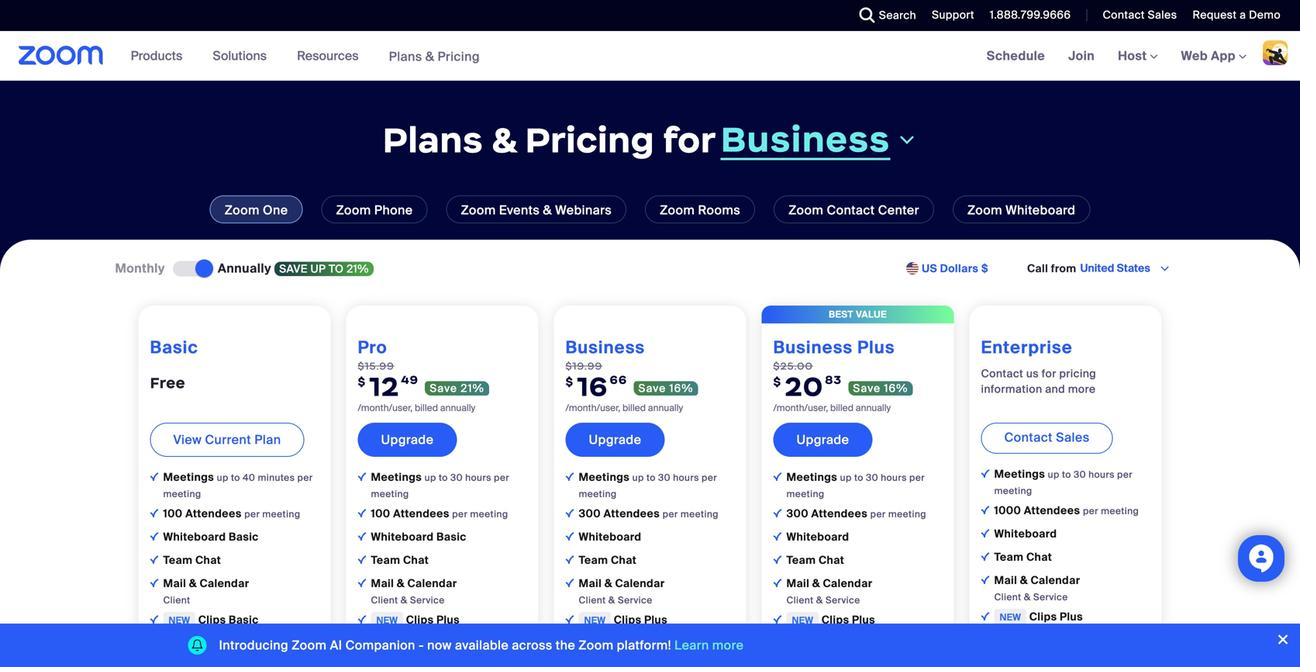 Task type: describe. For each thing, give the bounding box(es) containing it.
& inside product information navigation
[[426, 48, 435, 65]]

zoom whiteboard
[[968, 202, 1076, 218]]

best
[[829, 308, 854, 320]]

annually save up to 21%
[[218, 260, 369, 277]]

us dollars $ button
[[922, 261, 989, 276]]

monthly
[[115, 260, 165, 277]]

and
[[1046, 382, 1066, 396]]

to inside annually save up to 21%
[[329, 262, 344, 276]]

us dollars $
[[922, 261, 989, 276]]

product information navigation
[[119, 31, 492, 82]]

team for business
[[579, 553, 608, 567]]

sales inside main content
[[1057, 429, 1090, 445]]

mail for pro
[[371, 576, 394, 591]]

view current plan
[[173, 432, 281, 448]]

ai
[[330, 637, 342, 653]]

mail & calendar client & service for business
[[579, 576, 665, 606]]

300 for include icon for 16
[[579, 506, 601, 521]]

phone
[[374, 202, 413, 218]]

support
[[932, 8, 975, 22]]

across
[[512, 637, 553, 653]]

meetings for enterprise
[[995, 467, 1048, 481]]

meeting inside "up to 40 minutes per meeting"
[[163, 488, 201, 500]]

30 for pro
[[451, 471, 463, 483]]

introducing
[[219, 637, 289, 653]]

zoom rooms
[[660, 202, 741, 218]]

up inside annually save up to 21%
[[311, 262, 326, 276]]

whiteboard basic for pro
[[371, 530, 467, 544]]

1.888.799.9666 button up schedule link
[[990, 8, 1071, 22]]

plans & pricing
[[389, 48, 480, 65]]

us
[[922, 261, 938, 276]]

to for pro
[[439, 471, 448, 483]]

contact down "information"
[[1005, 429, 1053, 445]]

$ for business
[[566, 374, 574, 389]]

100 for pro
[[371, 506, 391, 521]]

one
[[263, 202, 288, 218]]

meetings for business
[[579, 470, 633, 484]]

contact up host
[[1103, 8, 1145, 22]]

new notes for 12
[[377, 636, 438, 650]]

pro $15.99 $ 12 49 save 21% /month/user, billed annually
[[358, 337, 485, 414]]

call
[[1028, 261, 1049, 276]]

host
[[1119, 48, 1151, 64]]

21% inside annually save up to 21%
[[347, 262, 369, 276]]

team chat for basic
[[163, 553, 221, 567]]

products
[[131, 48, 183, 64]]

1 notes from the left
[[198, 636, 231, 650]]

service for enterprise
[[1034, 591, 1069, 603]]

3 upgrade from the left
[[797, 432, 850, 448]]

attendees for pro
[[393, 506, 450, 521]]

zoom events & webinars
[[461, 202, 612, 218]]

1.888.799.9666
[[990, 8, 1071, 22]]

plans & pricing for
[[383, 118, 716, 162]]

16% inside business $19.99 $ 16 66 save 16% /month/user, billed annually
[[670, 381, 694, 395]]

client for basic
[[163, 594, 190, 606]]

webinars
[[555, 202, 612, 218]]

value
[[856, 308, 887, 320]]

business button
[[721, 117, 918, 161]]

$15.99
[[358, 360, 395, 372]]

save inside pro $15.99 $ 12 49 save 21% /month/user, billed annually
[[430, 381, 458, 395]]

products button
[[131, 31, 190, 81]]

call from
[[1028, 261, 1077, 276]]

new clips plus for business
[[584, 613, 668, 627]]

zoom phone
[[336, 202, 413, 218]]

host button
[[1119, 48, 1158, 64]]

include image for 300
[[774, 472, 782, 481]]

annually
[[218, 260, 272, 277]]

resources button
[[297, 31, 366, 81]]

search button
[[848, 0, 921, 31]]

mail for basic
[[163, 576, 186, 591]]

2 300 attendees per meeting from the left
[[787, 506, 927, 521]]

include image for 12
[[358, 472, 366, 481]]

up for pro
[[425, 471, 436, 483]]

100 attendees per meeting for pro
[[371, 506, 508, 521]]

zoom right the on the bottom left
[[579, 637, 614, 653]]

new inside new clips basic
[[169, 614, 190, 626]]

to for enterprise
[[1063, 468, 1072, 480]]

available
[[455, 637, 509, 653]]

save inside annually save up to 21%
[[279, 262, 308, 276]]

web
[[1182, 48, 1208, 64]]

billed inside business plus $25.00 $ 20 83 save 16% /month/user, billed annually
[[831, 402, 854, 414]]

platform!
[[617, 637, 672, 653]]

hours for business
[[673, 471, 699, 483]]

enterprise contact us for pricing information and more
[[982, 337, 1097, 396]]

plans for plans & pricing
[[389, 48, 422, 65]]

plan
[[255, 432, 281, 448]]

team for basic
[[163, 553, 193, 567]]

1 300 attendees per meeting from the left
[[579, 506, 719, 521]]

66
[[610, 372, 628, 387]]

profile picture image
[[1264, 40, 1288, 65]]

banner containing products
[[0, 31, 1301, 82]]

$ inside business plus $25.00 $ 20 83 save 16% /month/user, billed annually
[[774, 374, 782, 389]]

solutions button
[[213, 31, 274, 81]]

zoom logo image
[[19, 46, 104, 65]]

pro
[[358, 337, 388, 359]]

zoom for zoom rooms
[[660, 202, 695, 218]]

contact inside tabs of zoom services 'tab list'
[[827, 202, 875, 218]]

meetings for pro
[[371, 470, 425, 484]]

chat for basic
[[195, 553, 221, 567]]

information
[[982, 382, 1043, 396]]

business for business plus $25.00 $ 20 83 save 16% /month/user, billed annually
[[774, 337, 853, 359]]

new clips basic
[[169, 613, 259, 627]]

up for basic
[[217, 471, 229, 483]]

chat for pro
[[403, 553, 429, 567]]

learn
[[675, 637, 709, 653]]

mail & calendar client & service for pro
[[371, 576, 457, 606]]

center
[[879, 202, 920, 218]]

100 attendees per meeting for basic
[[163, 506, 301, 521]]

300 for include image corresponding to 300
[[787, 506, 809, 521]]

save inside business $19.99 $ 16 66 save 16% /month/user, billed annually
[[639, 381, 666, 395]]

annually inside business plus $25.00 $ 20 83 save 16% /month/user, billed annually
[[856, 402, 891, 414]]

billed for 16
[[623, 402, 646, 414]]

30 for enterprise
[[1074, 468, 1087, 480]]

attendees for business
[[604, 506, 660, 521]]

enterprise
[[982, 337, 1073, 359]]

rooms
[[698, 202, 741, 218]]

30 for business
[[659, 471, 671, 483]]

notes for 16
[[614, 636, 646, 650]]

12
[[369, 369, 400, 403]]

current
[[205, 432, 251, 448]]

$ for us
[[982, 261, 989, 276]]

$25.00
[[774, 360, 814, 372]]

whiteboard basic for basic
[[163, 530, 259, 544]]

learn more link
[[675, 637, 744, 653]]

business $19.99 $ 16 66 save 16% /month/user, billed annually
[[566, 337, 694, 414]]

meetings for basic
[[163, 470, 217, 484]]

100 for basic
[[163, 506, 183, 521]]

meeting inside the 1000 attendees per meeting
[[1102, 505, 1140, 517]]

web app button
[[1182, 48, 1247, 64]]

request a demo
[[1193, 8, 1281, 22]]

the
[[556, 637, 576, 653]]

view current plan link
[[150, 423, 304, 457]]

calendar for pro
[[408, 576, 457, 591]]

events
[[499, 202, 540, 218]]

dollars
[[941, 261, 979, 276]]

attendees for enterprise
[[1024, 503, 1081, 518]]

zoom for zoom whiteboard
[[968, 202, 1003, 218]]

join
[[1069, 48, 1095, 64]]

team for pro
[[371, 553, 401, 567]]

mail for business
[[579, 576, 602, 591]]

up for enterprise
[[1048, 468, 1060, 480]]

40
[[243, 471, 255, 483]]

plans for plans & pricing for
[[383, 118, 483, 162]]

service for pro
[[410, 594, 445, 606]]

mail & calendar client
[[163, 576, 249, 606]]

1000 attendees per meeting
[[995, 503, 1140, 518]]

demo
[[1250, 8, 1281, 22]]

& inside tabs of zoom services 'tab list'
[[543, 202, 552, 218]]

0 horizontal spatial more
[[713, 637, 744, 653]]



Task type: vqa. For each thing, say whether or not it's contained in the screenshot.


Task type: locate. For each thing, give the bounding box(es) containing it.
meeting
[[995, 485, 1033, 497], [163, 488, 201, 500], [371, 488, 409, 500], [579, 488, 617, 500], [787, 488, 825, 500], [1102, 505, 1140, 517], [262, 508, 301, 520], [470, 508, 508, 520], [681, 508, 719, 520], [889, 508, 927, 520]]

client for pro
[[371, 594, 398, 606]]

team
[[995, 550, 1024, 564], [163, 553, 193, 567], [371, 553, 401, 567], [579, 553, 608, 567], [787, 553, 816, 567]]

0 vertical spatial contact sales
[[1103, 8, 1178, 22]]

0 horizontal spatial 21%
[[347, 262, 369, 276]]

1 vertical spatial plans
[[383, 118, 483, 162]]

pricing for plans & pricing
[[438, 48, 480, 65]]

new clips plus
[[1000, 610, 1084, 624], [377, 613, 460, 627], [584, 613, 668, 627], [792, 613, 876, 627]]

web app
[[1182, 48, 1236, 64]]

16% right the 66
[[670, 381, 694, 395]]

business for business $19.99 $ 16 66 save 16% /month/user, billed annually
[[566, 337, 645, 359]]

more
[[1069, 382, 1096, 396], [713, 637, 744, 653]]

business
[[721, 117, 891, 161], [566, 337, 645, 359], [774, 337, 853, 359]]

0 vertical spatial more
[[1069, 382, 1096, 396]]

1 16% from the left
[[670, 381, 694, 395]]

1 horizontal spatial upgrade
[[589, 432, 642, 448]]

join link
[[1057, 31, 1107, 81]]

0 horizontal spatial 300 attendees per meeting
[[579, 506, 719, 521]]

zoom for zoom phone
[[336, 202, 371, 218]]

chat
[[1027, 550, 1053, 564], [195, 553, 221, 567], [403, 553, 429, 567], [611, 553, 637, 567], [819, 553, 845, 567]]

a
[[1240, 8, 1247, 22]]

2 upgrade link from the left
[[566, 423, 665, 457]]

plans
[[389, 48, 422, 65], [383, 118, 483, 162]]

300 attendees per meeting
[[579, 506, 719, 521], [787, 506, 927, 521]]

free
[[150, 373, 185, 392]]

for for us
[[1042, 366, 1057, 381]]

1 horizontal spatial whiteboard basic
[[371, 530, 467, 544]]

plus for pro
[[437, 613, 460, 627]]

save right "83"
[[853, 381, 881, 395]]

request
[[1193, 8, 1237, 22]]

2 horizontal spatial /month/user,
[[774, 402, 829, 414]]

up to 30 hours per meeting for pro
[[371, 471, 510, 500]]

2 horizontal spatial billed
[[831, 402, 854, 414]]

0 horizontal spatial upgrade link
[[358, 423, 457, 457]]

21% down zoom phone
[[347, 262, 369, 276]]

new notes for 16
[[584, 636, 646, 650]]

/month/user,
[[358, 402, 413, 414], [566, 402, 621, 414], [774, 402, 829, 414]]

0 horizontal spatial include image
[[774, 472, 782, 481]]

1 horizontal spatial pricing
[[525, 118, 655, 162]]

0 horizontal spatial notes
[[198, 636, 231, 650]]

more right learn
[[713, 637, 744, 653]]

2 100 attendees per meeting from the left
[[371, 506, 508, 521]]

zoom contact center
[[789, 202, 920, 218]]

0 horizontal spatial 100 attendees per meeting
[[163, 506, 301, 521]]

1 horizontal spatial sales
[[1148, 8, 1178, 22]]

1 vertical spatial sales
[[1057, 429, 1090, 445]]

zoom for zoom contact center
[[789, 202, 824, 218]]

resources
[[297, 48, 359, 64]]

0 horizontal spatial 100
[[163, 506, 183, 521]]

main content containing business
[[0, 31, 1301, 667]]

0 vertical spatial plans
[[389, 48, 422, 65]]

notes for 12
[[406, 636, 438, 650]]

3 include image from the left
[[566, 472, 574, 481]]

1 upgrade link from the left
[[358, 423, 457, 457]]

notes left learn
[[614, 636, 646, 650]]

1 horizontal spatial notes
[[406, 636, 438, 650]]

2 horizontal spatial include image
[[566, 472, 574, 481]]

0 horizontal spatial /month/user,
[[358, 402, 413, 414]]

business plus $25.00 $ 20 83 save 16% /month/user, billed annually
[[774, 337, 909, 414]]

calendar inside mail & calendar client
[[200, 576, 249, 591]]

2 billed from the left
[[623, 402, 646, 414]]

49
[[401, 372, 419, 387]]

zoom left ai
[[292, 637, 327, 653]]

contact up "information"
[[982, 366, 1024, 381]]

2 upgrade from the left
[[589, 432, 642, 448]]

sales
[[1148, 8, 1178, 22], [1057, 429, 1090, 445]]

1 horizontal spatial 300
[[787, 506, 809, 521]]

request a demo link
[[1182, 0, 1301, 31], [1193, 8, 1281, 22]]

annually for 16
[[648, 402, 683, 414]]

clips for enterprise
[[1030, 610, 1058, 624]]

plus inside business plus $25.00 $ 20 83 save 16% /month/user, billed annually
[[858, 337, 895, 359]]

$ inside business $19.99 $ 16 66 save 16% /month/user, billed annually
[[566, 374, 574, 389]]

hours for enterprise
[[1089, 468, 1115, 480]]

100
[[163, 506, 183, 521], [371, 506, 391, 521]]

to for business
[[647, 471, 656, 483]]

/month/user, down $25.00
[[774, 402, 829, 414]]

21% right the 49
[[461, 381, 485, 395]]

contact inside enterprise contact us for pricing information and more
[[982, 366, 1024, 381]]

client
[[995, 591, 1022, 603], [163, 594, 190, 606], [371, 594, 398, 606], [579, 594, 606, 606], [787, 594, 814, 606]]

/month/user, down the 49
[[358, 402, 413, 414]]

Country/Region text field
[[1079, 260, 1158, 276]]

1 horizontal spatial 21%
[[461, 381, 485, 395]]

zoom one
[[225, 202, 288, 218]]

tabs of zoom services tab list
[[23, 195, 1277, 223]]

zoom left "events"
[[461, 202, 496, 218]]

1 billed from the left
[[415, 402, 438, 414]]

3 notes from the left
[[614, 636, 646, 650]]

schedule
[[987, 48, 1046, 64]]

notes down new clips basic
[[198, 636, 231, 650]]

upgrade link for 16
[[566, 423, 665, 457]]

0 horizontal spatial for
[[663, 118, 716, 162]]

include image
[[982, 469, 990, 478], [774, 472, 782, 481]]

us
[[1027, 366, 1039, 381]]

1 vertical spatial for
[[1042, 366, 1057, 381]]

ok image
[[566, 509, 574, 517], [774, 509, 782, 517], [982, 529, 990, 537], [150, 532, 159, 541], [358, 532, 366, 541], [566, 532, 574, 541], [150, 555, 159, 564], [566, 555, 574, 564], [774, 555, 782, 564], [982, 575, 990, 584], [150, 579, 159, 587], [566, 579, 574, 587], [774, 579, 782, 587], [150, 615, 159, 623], [358, 615, 366, 623], [566, 615, 574, 623], [358, 638, 366, 647], [566, 638, 574, 647]]

100 attendees per meeting
[[163, 506, 301, 521], [371, 506, 508, 521]]

16% right "83"
[[885, 381, 909, 395]]

zoom for zoom one
[[225, 202, 260, 218]]

app
[[1212, 48, 1236, 64]]

calendar for enterprise
[[1031, 573, 1081, 587]]

plans inside product information navigation
[[389, 48, 422, 65]]

per inside "up to 40 minutes per meeting"
[[297, 471, 313, 483]]

1 include image from the left
[[150, 472, 159, 481]]

1 100 attendees per meeting from the left
[[163, 506, 301, 521]]

clips for basic
[[198, 613, 226, 627]]

2 new notes from the left
[[377, 636, 438, 650]]

upgrade link
[[358, 423, 457, 457], [566, 423, 665, 457], [774, 423, 873, 457]]

1 horizontal spatial more
[[1069, 382, 1096, 396]]

billed inside business $19.99 $ 16 66 save 16% /month/user, billed annually
[[623, 402, 646, 414]]

annually right 12
[[440, 402, 476, 414]]

2 horizontal spatial upgrade
[[797, 432, 850, 448]]

zoom left phone
[[336, 202, 371, 218]]

1 annually from the left
[[440, 402, 476, 414]]

2 whiteboard basic from the left
[[371, 530, 467, 544]]

1 horizontal spatial 300 attendees per meeting
[[787, 506, 927, 521]]

$
[[982, 261, 989, 276], [358, 374, 366, 389], [566, 374, 574, 389], [774, 374, 782, 389]]

include image for 1000
[[982, 469, 990, 478]]

to for basic
[[231, 471, 240, 483]]

20
[[785, 369, 824, 403]]

300
[[579, 506, 601, 521], [787, 506, 809, 521]]

up for business
[[633, 471, 644, 483]]

best value
[[829, 308, 887, 320]]

upgrade link down 12
[[358, 423, 457, 457]]

contact sales up host dropdown button
[[1103, 8, 1178, 22]]

21%
[[347, 262, 369, 276], [461, 381, 485, 395]]

for up zoom rooms
[[663, 118, 716, 162]]

introducing zoom ai companion - now available across the zoom platform! learn more
[[219, 637, 744, 653]]

zoom left "rooms"
[[660, 202, 695, 218]]

2 horizontal spatial annually
[[856, 402, 891, 414]]

0 horizontal spatial include image
[[150, 472, 159, 481]]

sales up host dropdown button
[[1148, 8, 1178, 22]]

plus for business
[[645, 613, 668, 627]]

billed down the 49
[[415, 402, 438, 414]]

whiteboard basic
[[163, 530, 259, 544], [371, 530, 467, 544]]

save right annually on the top of the page
[[279, 262, 308, 276]]

now
[[427, 637, 452, 653]]

new notes right the on the bottom left
[[584, 636, 646, 650]]

banner
[[0, 31, 1301, 82]]

upgrade link down 16
[[566, 423, 665, 457]]

more down pricing
[[1069, 382, 1096, 396]]

1.888.799.9666 button up schedule
[[979, 0, 1075, 31]]

save right the 66
[[639, 381, 666, 395]]

view
[[173, 432, 202, 448]]

21% inside pro $15.99 $ 12 49 save 21% /month/user, billed annually
[[461, 381, 485, 395]]

up to 30 hours per meeting
[[995, 468, 1133, 497], [371, 471, 510, 500], [579, 471, 717, 500], [787, 471, 925, 500]]

1 100 from the left
[[163, 506, 183, 521]]

/month/user, down the 66
[[566, 402, 621, 414]]

contact sales
[[1103, 8, 1178, 22], [1005, 429, 1090, 445]]

up to 40 minutes per meeting
[[163, 471, 313, 500]]

$ inside pro $15.99 $ 12 49 save 21% /month/user, billed annually
[[358, 374, 366, 389]]

plans & pricing link
[[389, 48, 480, 65], [389, 48, 480, 65]]

0 horizontal spatial 16%
[[670, 381, 694, 395]]

/month/user, for 12
[[358, 402, 413, 414]]

zoom for zoom events & webinars
[[461, 202, 496, 218]]

mail & calendar client & service
[[995, 573, 1081, 603], [371, 576, 457, 606], [579, 576, 665, 606], [787, 576, 873, 606]]

client for enterprise
[[995, 591, 1022, 603]]

up
[[311, 262, 326, 276], [1048, 468, 1060, 480], [217, 471, 229, 483], [425, 471, 436, 483], [633, 471, 644, 483], [841, 471, 852, 483]]

new notes down new clips basic
[[169, 636, 231, 650]]

16%
[[670, 381, 694, 395], [885, 381, 909, 395]]

pricing for plans & pricing for
[[525, 118, 655, 162]]

from
[[1052, 261, 1077, 276]]

upgrade link down 20
[[774, 423, 873, 457]]

$ for pro
[[358, 374, 366, 389]]

upgrade down 16
[[589, 432, 642, 448]]

chat for business
[[611, 553, 637, 567]]

2 /month/user, from the left
[[566, 402, 621, 414]]

show options image
[[1159, 262, 1172, 275]]

include image for 16
[[566, 472, 574, 481]]

clips for pro
[[406, 613, 434, 627]]

new notes
[[169, 636, 231, 650], [377, 636, 438, 650], [584, 636, 646, 650]]

pricing
[[1060, 366, 1097, 381]]

1 vertical spatial contact sales
[[1005, 429, 1090, 445]]

hours
[[1089, 468, 1115, 480], [465, 471, 492, 483], [673, 471, 699, 483], [881, 471, 907, 483]]

pricing
[[438, 48, 480, 65], [525, 118, 655, 162]]

/month/user, inside pro $15.99 $ 12 49 save 21% /month/user, billed annually
[[358, 402, 413, 414]]

sales down and
[[1057, 429, 1090, 445]]

zoom up dollars
[[968, 202, 1003, 218]]

up to 30 hours per meeting for business
[[579, 471, 717, 500]]

support link
[[921, 0, 979, 31], [932, 8, 975, 22]]

$19.99
[[566, 360, 603, 372]]

new clips plus for enterprise
[[1000, 610, 1084, 624]]

mail & calendar client & service for enterprise
[[995, 573, 1081, 603]]

calendar for basic
[[200, 576, 249, 591]]

more inside enterprise contact us for pricing information and more
[[1069, 382, 1096, 396]]

contact sales down and
[[1005, 429, 1090, 445]]

business inside business plus $25.00 $ 20 83 save 16% /month/user, billed annually
[[774, 337, 853, 359]]

$ down $15.99
[[358, 374, 366, 389]]

clips for business
[[614, 613, 642, 627]]

save right the 49
[[430, 381, 458, 395]]

0 vertical spatial for
[[663, 118, 716, 162]]

team for enterprise
[[995, 550, 1024, 564]]

1 horizontal spatial billed
[[623, 402, 646, 414]]

per
[[1118, 468, 1133, 480], [297, 471, 313, 483], [494, 471, 510, 483], [702, 471, 717, 483], [910, 471, 925, 483], [1084, 505, 1099, 517], [245, 508, 260, 520], [452, 508, 468, 520], [663, 508, 678, 520], [871, 508, 886, 520]]

solutions
[[213, 48, 267, 64]]

chat for enterprise
[[1027, 550, 1053, 564]]

1 vertical spatial more
[[713, 637, 744, 653]]

0 vertical spatial sales
[[1148, 8, 1178, 22]]

annually for 12
[[440, 402, 476, 414]]

2 annually from the left
[[648, 402, 683, 414]]

billed down the 66
[[623, 402, 646, 414]]

2 notes from the left
[[406, 636, 438, 650]]

0 vertical spatial pricing
[[438, 48, 480, 65]]

-
[[419, 637, 424, 653]]

business inside business $19.99 $ 16 66 save 16% /month/user, billed annually
[[566, 337, 645, 359]]

0 horizontal spatial billed
[[415, 402, 438, 414]]

mail
[[995, 573, 1018, 587], [163, 576, 186, 591], [371, 576, 394, 591], [579, 576, 602, 591], [787, 576, 810, 591]]

2 include image from the left
[[358, 472, 366, 481]]

2 16% from the left
[[885, 381, 909, 395]]

1 vertical spatial pricing
[[525, 118, 655, 162]]

ok image
[[982, 506, 990, 514], [150, 509, 159, 517], [358, 509, 366, 517], [774, 532, 782, 541], [982, 552, 990, 561], [358, 555, 366, 564], [358, 579, 366, 587], [982, 612, 990, 620], [774, 615, 782, 623]]

attendees for basic
[[185, 506, 242, 521]]

1 horizontal spatial /month/user,
[[566, 402, 621, 414]]

save inside business plus $25.00 $ 20 83 save 16% /month/user, billed annually
[[853, 381, 881, 395]]

contact sales inside main content
[[1005, 429, 1090, 445]]

per inside the 1000 attendees per meeting
[[1084, 505, 1099, 517]]

include image
[[150, 472, 159, 481], [358, 472, 366, 481], [566, 472, 574, 481]]

1 /month/user, from the left
[[358, 402, 413, 414]]

plans inside main content
[[383, 118, 483, 162]]

0 horizontal spatial annually
[[440, 402, 476, 414]]

0 vertical spatial 21%
[[347, 262, 369, 276]]

1 horizontal spatial new notes
[[377, 636, 438, 650]]

2 300 from the left
[[787, 506, 809, 521]]

1 whiteboard basic from the left
[[163, 530, 259, 544]]

3 upgrade link from the left
[[774, 423, 873, 457]]

companion
[[346, 637, 416, 653]]

for
[[663, 118, 716, 162], [1042, 366, 1057, 381]]

calendar for business
[[615, 576, 665, 591]]

1 horizontal spatial include image
[[982, 469, 990, 478]]

annually right 20
[[856, 402, 891, 414]]

3 new notes from the left
[[584, 636, 646, 650]]

for inside enterprise contact us for pricing information and more
[[1042, 366, 1057, 381]]

main content
[[0, 31, 1301, 667]]

/month/user, for 16
[[566, 402, 621, 414]]

0 horizontal spatial upgrade
[[381, 432, 434, 448]]

upgrade for 12
[[381, 432, 434, 448]]

client inside mail & calendar client
[[163, 594, 190, 606]]

pricing inside main content
[[525, 118, 655, 162]]

3 annually from the left
[[856, 402, 891, 414]]

plus for enterprise
[[1060, 610, 1084, 624]]

2 horizontal spatial notes
[[614, 636, 646, 650]]

annually inside business $19.99 $ 16 66 save 16% /month/user, billed annually
[[648, 402, 683, 414]]

upgrade for 16
[[589, 432, 642, 448]]

1 horizontal spatial annually
[[648, 402, 683, 414]]

$ down "$19.99"
[[566, 374, 574, 389]]

notes left the available
[[406, 636, 438, 650]]

to inside "up to 40 minutes per meeting"
[[231, 471, 240, 483]]

for for pricing
[[663, 118, 716, 162]]

new
[[1000, 611, 1022, 623], [169, 614, 190, 626], [377, 614, 398, 626], [584, 614, 606, 626], [792, 614, 814, 626], [169, 637, 190, 649], [377, 637, 398, 649], [584, 637, 606, 649]]

1 horizontal spatial upgrade link
[[566, 423, 665, 457]]

1 horizontal spatial include image
[[358, 472, 366, 481]]

mail inside mail & calendar client
[[163, 576, 186, 591]]

basic
[[150, 337, 198, 359], [229, 530, 259, 544], [437, 530, 467, 544], [229, 613, 259, 627]]

1 horizontal spatial for
[[1042, 366, 1057, 381]]

2 100 from the left
[[371, 506, 391, 521]]

1 horizontal spatial 16%
[[885, 381, 909, 395]]

attendees
[[1024, 503, 1081, 518], [185, 506, 242, 521], [393, 506, 450, 521], [604, 506, 660, 521], [812, 506, 868, 521]]

upgrade down 12
[[381, 432, 434, 448]]

pricing inside product information navigation
[[438, 48, 480, 65]]

1 new notes from the left
[[169, 636, 231, 650]]

1 horizontal spatial 100 attendees per meeting
[[371, 506, 508, 521]]

up inside "up to 40 minutes per meeting"
[[217, 471, 229, 483]]

2 horizontal spatial upgrade link
[[774, 423, 873, 457]]

client for business
[[579, 594, 606, 606]]

team chat for pro
[[371, 553, 429, 567]]

& inside mail & calendar client
[[189, 576, 197, 591]]

search
[[879, 8, 917, 22]]

whiteboard inside tabs of zoom services 'tab list'
[[1006, 202, 1076, 218]]

3 /month/user, from the left
[[774, 402, 829, 414]]

new clips plus for pro
[[377, 613, 460, 627]]

mail for enterprise
[[995, 573, 1018, 587]]

billed for 12
[[415, 402, 438, 414]]

1 upgrade from the left
[[381, 432, 434, 448]]

hours for pro
[[465, 471, 492, 483]]

$ down $25.00
[[774, 374, 782, 389]]

$ inside popup button
[[982, 261, 989, 276]]

up to 30 hours per meeting for enterprise
[[995, 468, 1133, 497]]

service for business
[[618, 594, 653, 606]]

1 horizontal spatial 100
[[371, 506, 391, 521]]

schedule link
[[976, 31, 1057, 81]]

minutes
[[258, 471, 295, 483]]

0 horizontal spatial sales
[[1057, 429, 1090, 445]]

zoom down business dropdown button
[[789, 202, 824, 218]]

new notes right ai
[[377, 636, 438, 650]]

0 horizontal spatial whiteboard basic
[[163, 530, 259, 544]]

16% inside business plus $25.00 $ 20 83 save 16% /month/user, billed annually
[[885, 381, 909, 395]]

upgrade down 20
[[797, 432, 850, 448]]

zoom left one
[[225, 202, 260, 218]]

1000
[[995, 503, 1022, 518]]

/month/user, inside business $19.99 $ 16 66 save 16% /month/user, billed annually
[[566, 402, 621, 414]]

down image
[[897, 131, 918, 149]]

$ right dollars
[[982, 261, 989, 276]]

1 300 from the left
[[579, 506, 601, 521]]

annually right 16
[[648, 402, 683, 414]]

0 horizontal spatial contact sales
[[1005, 429, 1090, 445]]

clips
[[1030, 610, 1058, 624], [198, 613, 226, 627], [406, 613, 434, 627], [614, 613, 642, 627], [822, 613, 850, 627]]

for right us
[[1042, 366, 1057, 381]]

1 horizontal spatial contact sales
[[1103, 8, 1178, 22]]

billed down "83"
[[831, 402, 854, 414]]

16
[[577, 369, 609, 403]]

team chat for enterprise
[[995, 550, 1053, 564]]

annually inside pro $15.99 $ 12 49 save 21% /month/user, billed annually
[[440, 402, 476, 414]]

business for business
[[721, 117, 891, 161]]

83
[[825, 372, 842, 387]]

billed inside pro $15.99 $ 12 49 save 21% /month/user, billed annually
[[415, 402, 438, 414]]

3 billed from the left
[[831, 402, 854, 414]]

1 vertical spatial 21%
[[461, 381, 485, 395]]

team chat for business
[[579, 553, 637, 567]]

/month/user, inside business plus $25.00 $ 20 83 save 16% /month/user, billed annually
[[774, 402, 829, 414]]

contact left center
[[827, 202, 875, 218]]

0 horizontal spatial pricing
[[438, 48, 480, 65]]

0 horizontal spatial new notes
[[169, 636, 231, 650]]

0 horizontal spatial 300
[[579, 506, 601, 521]]

2 horizontal spatial new notes
[[584, 636, 646, 650]]

meetings navigation
[[976, 31, 1301, 82]]



